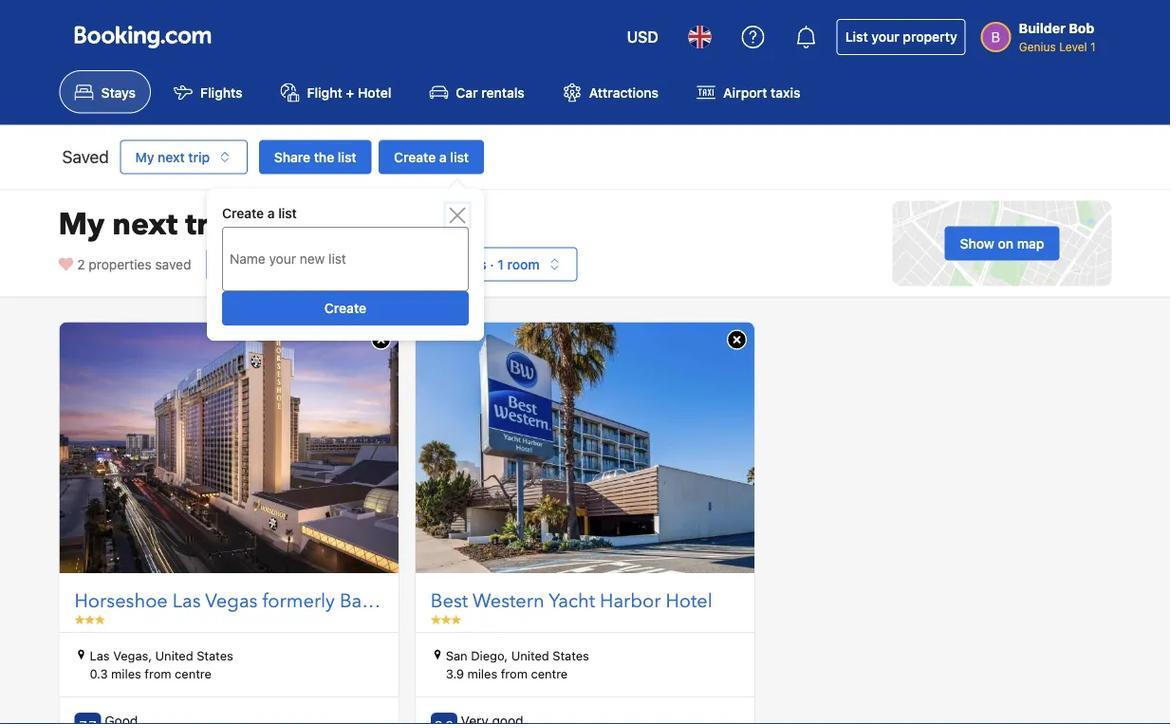 Task type: describe. For each thing, give the bounding box(es) containing it.
attractions
[[589, 84, 659, 100]]

1 nov from the left
[[263, 256, 287, 272]]

the
[[314, 149, 334, 164]]

properties
[[89, 256, 152, 272]]

2 vertical spatial create
[[325, 300, 366, 316]]

-
[[291, 256, 297, 272]]

yacht
[[549, 589, 595, 615]]

your
[[872, 29, 900, 45]]

+
[[346, 84, 354, 100]]

usd
[[627, 28, 659, 46]]

attractions link
[[547, 70, 674, 113]]

western
[[473, 589, 544, 615]]

3.9
[[446, 667, 464, 681]]

1 vertical spatial create a list
[[222, 206, 297, 221]]

map
[[1017, 235, 1045, 251]]

list for create a list button on the top
[[450, 149, 469, 164]]

flight + hotel link
[[265, 70, 407, 113]]

property
[[903, 29, 958, 45]]

24
[[301, 256, 317, 272]]

0 vertical spatial las
[[173, 589, 201, 615]]

horseshoe
[[75, 589, 168, 615]]

centre for western
[[531, 667, 568, 681]]

1 vertical spatial create
[[222, 206, 264, 221]]

list for share the list 'button'
[[338, 149, 356, 164]]

0.3
[[90, 667, 108, 681]]

list
[[846, 29, 868, 45]]

my next trip inside button
[[135, 149, 210, 164]]

booking.com online hotel reservations image
[[75, 26, 211, 48]]

flight + hotel
[[307, 84, 391, 100]]

car
[[456, 84, 478, 100]]

1 inside builder bob genius level 1
[[1091, 40, 1096, 53]]

miles for horseshoe
[[111, 667, 141, 681]]

0 horizontal spatial list
[[278, 206, 297, 221]]

14
[[244, 256, 259, 272]]

miles for best
[[468, 667, 498, 681]]

create a list inside button
[[394, 149, 469, 164]]

1 vertical spatial a
[[267, 206, 275, 221]]

share the list
[[274, 149, 356, 164]]

best
[[431, 589, 468, 615]]

usd button
[[616, 14, 670, 60]]

close image
[[446, 204, 469, 227]]

bob
[[1069, 20, 1095, 36]]

adults
[[448, 256, 487, 272]]

states for yacht
[[553, 648, 589, 662]]

create button
[[222, 291, 469, 326]]

airport
[[723, 84, 767, 100]]

harbor
[[600, 589, 661, 615]]

trip inside button
[[188, 149, 210, 164]]

flights
[[200, 84, 243, 100]]

horseshoe las vegas formerly bally's link
[[75, 589, 394, 615]]

rated element for horseshoe
[[105, 713, 173, 724]]

best western yacht harbor hotel
[[431, 589, 713, 615]]

3 stars image for best western yacht harbor hotel
[[431, 615, 461, 625]]

3.9 miles from centre
[[446, 667, 568, 681]]

my inside button
[[135, 149, 154, 164]]

stays link
[[59, 70, 151, 113]]



Task type: vqa. For each thing, say whether or not it's contained in the screenshot.
1st available from the top of the page
no



Task type: locate. For each thing, give the bounding box(es) containing it.
united up 3.9 miles from centre
[[511, 648, 549, 662]]

united
[[155, 648, 193, 662], [511, 648, 549, 662]]

rated element down 3.9 miles from centre
[[461, 713, 530, 724]]

1 united from the left
[[155, 648, 193, 662]]

from for western
[[501, 667, 528, 681]]

1 horizontal spatial las
[[173, 589, 201, 615]]

0 horizontal spatial states
[[197, 648, 233, 662]]

miles
[[111, 667, 141, 681], [468, 667, 498, 681]]

states down vegas
[[197, 648, 233, 662]]

centre down 'san diego, united states'
[[531, 667, 568, 681]]

1 rated element from the left
[[105, 713, 173, 724]]

2 from from the left
[[501, 667, 528, 681]]

rated element for best
[[461, 713, 530, 724]]

2 centre from the left
[[531, 667, 568, 681]]

share
[[274, 149, 310, 164]]

states down best western yacht harbor hotel
[[553, 648, 589, 662]]

2 rated element from the left
[[461, 713, 530, 724]]

show on map button
[[945, 226, 1060, 260]]

1 horizontal spatial create a list
[[394, 149, 469, 164]]

flights link
[[159, 70, 258, 113]]

2 horizontal spatial list
[[450, 149, 469, 164]]

list your property link
[[837, 19, 966, 55]]

create a list up close icon
[[394, 149, 469, 164]]

3 stars image for horseshoe las vegas formerly bally's
[[75, 615, 105, 625]]

2 states from the left
[[553, 648, 589, 662]]

san diego, united states
[[446, 648, 589, 662]]

car rentals link
[[414, 70, 540, 113]]

flight
[[307, 84, 342, 100]]

1 horizontal spatial rated element
[[461, 713, 530, 724]]

0 vertical spatial next
[[158, 149, 185, 164]]

miles down vegas,
[[111, 667, 141, 681]]

united up 0.3 miles from centre
[[155, 648, 193, 662]]

2 adults                                           · 1 room
[[436, 256, 540, 272]]

builder
[[1019, 20, 1066, 36]]

2 united from the left
[[511, 648, 549, 662]]

stays
[[101, 84, 136, 100]]

list up -
[[278, 206, 297, 221]]

create down car rentals link
[[394, 149, 436, 164]]

1 horizontal spatial from
[[501, 667, 528, 681]]

·
[[490, 256, 494, 272]]

2 3 stars image from the left
[[431, 615, 461, 625]]

0 horizontal spatial miles
[[111, 667, 141, 681]]

1 from from the left
[[145, 667, 171, 681]]

0 horizontal spatial 2
[[77, 256, 85, 272]]

best western yacht harbor hotel link
[[431, 589, 740, 615]]

0 vertical spatial hotel
[[358, 84, 391, 100]]

rated element down 0.3 miles from centre
[[105, 713, 173, 724]]

1 horizontal spatial 2
[[436, 256, 444, 272]]

list inside button
[[450, 149, 469, 164]]

0 horizontal spatial create a list
[[222, 206, 297, 221]]

1 vertical spatial 1
[[498, 256, 504, 272]]

a up close icon
[[439, 149, 447, 164]]

3 stars image down the horseshoe
[[75, 615, 105, 625]]

2 properties saved
[[77, 256, 191, 272]]

trip up saved
[[185, 203, 238, 245]]

from down 'san diego, united states'
[[501, 667, 528, 681]]

1 horizontal spatial a
[[439, 149, 447, 164]]

3 stars image
[[75, 615, 105, 625], [431, 615, 461, 625]]

list up close icon
[[450, 149, 469, 164]]

0 horizontal spatial centre
[[175, 667, 212, 681]]

room
[[507, 256, 540, 272]]

0 horizontal spatial hotel
[[358, 84, 391, 100]]

3 stars image down best
[[431, 615, 461, 625]]

1 horizontal spatial my
[[135, 149, 154, 164]]

2 left properties
[[77, 256, 85, 272]]

0 vertical spatial 1
[[1091, 40, 1096, 53]]

1 horizontal spatial 3 stars image
[[431, 615, 461, 625]]

1 right ·
[[498, 256, 504, 272]]

states
[[197, 648, 233, 662], [553, 648, 589, 662]]

2 miles from the left
[[468, 667, 498, 681]]

las left vegas
[[173, 589, 201, 615]]

taxis
[[771, 84, 801, 100]]

next inside button
[[158, 149, 185, 164]]

0 vertical spatial a
[[439, 149, 447, 164]]

2 left adults
[[436, 256, 444, 272]]

san
[[446, 648, 468, 662]]

hotel right harbor
[[666, 589, 713, 615]]

nov
[[263, 256, 287, 272], [321, 256, 345, 272]]

2
[[77, 256, 85, 272], [436, 256, 444, 272]]

next
[[158, 149, 185, 164], [112, 203, 178, 245]]

vegas
[[205, 589, 258, 615]]

trip down flights link
[[188, 149, 210, 164]]

0 horizontal spatial from
[[145, 667, 171, 681]]

builder bob genius level 1
[[1019, 20, 1096, 53]]

list
[[338, 149, 356, 164], [450, 149, 469, 164], [278, 206, 297, 221]]

diego,
[[471, 648, 508, 662]]

1
[[1091, 40, 1096, 53], [498, 256, 504, 272]]

from for las
[[145, 667, 171, 681]]

hotel
[[358, 84, 391, 100], [666, 589, 713, 615]]

0 horizontal spatial nov
[[263, 256, 287, 272]]

1 horizontal spatial nov
[[321, 256, 345, 272]]

rentals
[[482, 84, 525, 100]]

1 states from the left
[[197, 648, 233, 662]]

nov right 24
[[321, 256, 345, 272]]

2 nov from the left
[[321, 256, 345, 272]]

list your property
[[846, 29, 958, 45]]

1 vertical spatial my next trip
[[58, 203, 238, 245]]

vegas,
[[113, 648, 152, 662]]

1 right level
[[1091, 40, 1096, 53]]

my next trip button
[[120, 140, 248, 174]]

list inside 'button'
[[338, 149, 356, 164]]

from down las vegas, united states
[[145, 667, 171, 681]]

car rentals
[[456, 84, 525, 100]]

saved
[[155, 256, 191, 272]]

1 vertical spatial my
[[58, 203, 105, 245]]

airport taxis link
[[682, 70, 816, 113]]

create a list
[[394, 149, 469, 164], [222, 206, 297, 221]]

list right the
[[338, 149, 356, 164]]

create up 14
[[222, 206, 264, 221]]

las up 0.3
[[90, 648, 110, 662]]

states for vegas
[[197, 648, 233, 662]]

0 horizontal spatial rated element
[[105, 713, 173, 724]]

share the list button
[[259, 140, 372, 174]]

a up the 14 nov - 24 nov
[[267, 206, 275, 221]]

2 horizontal spatial create
[[394, 149, 436, 164]]

1 vertical spatial trip
[[185, 203, 238, 245]]

0 horizontal spatial las
[[90, 648, 110, 662]]

centre down las vegas, united states
[[175, 667, 212, 681]]

rated element
[[105, 713, 173, 724], [461, 713, 530, 724]]

0 horizontal spatial my
[[58, 203, 105, 245]]

0 horizontal spatial a
[[267, 206, 275, 221]]

1 horizontal spatial hotel
[[666, 589, 713, 615]]

create a list button
[[379, 140, 484, 174]]

1 horizontal spatial united
[[511, 648, 549, 662]]

create
[[394, 149, 436, 164], [222, 206, 264, 221], [325, 300, 366, 316]]

my next trip up 2 properties saved
[[58, 203, 238, 245]]

1 centre from the left
[[175, 667, 212, 681]]

0 horizontal spatial create
[[222, 206, 264, 221]]

1 vertical spatial las
[[90, 648, 110, 662]]

my next trip down flights link
[[135, 149, 210, 164]]

create a list up 14
[[222, 206, 297, 221]]

0 vertical spatial my next trip
[[135, 149, 210, 164]]

bally's
[[340, 589, 394, 615]]

united for las
[[155, 648, 193, 662]]

Create a list text field
[[222, 242, 469, 276]]

0 vertical spatial create a list
[[394, 149, 469, 164]]

show
[[960, 235, 995, 251]]

miles down diego,
[[468, 667, 498, 681]]

centre
[[175, 667, 212, 681], [531, 667, 568, 681]]

1 horizontal spatial create
[[325, 300, 366, 316]]

hotel right +
[[358, 84, 391, 100]]

0 horizontal spatial 1
[[498, 256, 504, 272]]

0 vertical spatial trip
[[188, 149, 210, 164]]

0 horizontal spatial 3 stars image
[[75, 615, 105, 625]]

from
[[145, 667, 171, 681], [501, 667, 528, 681]]

nov left -
[[263, 256, 287, 272]]

0 horizontal spatial united
[[155, 648, 193, 662]]

1 vertical spatial hotel
[[666, 589, 713, 615]]

0 vertical spatial create
[[394, 149, 436, 164]]

genius
[[1019, 40, 1056, 53]]

my up properties
[[58, 203, 105, 245]]

14 nov - 24 nov
[[244, 256, 345, 272]]

0 vertical spatial my
[[135, 149, 154, 164]]

1 vertical spatial next
[[112, 203, 178, 245]]

formerly
[[262, 589, 335, 615]]

1 horizontal spatial miles
[[468, 667, 498, 681]]

on
[[998, 235, 1014, 251]]

1 horizontal spatial centre
[[531, 667, 568, 681]]

show on map
[[960, 235, 1045, 251]]

my right saved
[[135, 149, 154, 164]]

centre for las
[[175, 667, 212, 681]]

las
[[173, 589, 201, 615], [90, 648, 110, 662]]

next up 2 properties saved
[[112, 203, 178, 245]]

my
[[135, 149, 154, 164], [58, 203, 105, 245]]

1 horizontal spatial 1
[[1091, 40, 1096, 53]]

united for western
[[511, 648, 549, 662]]

saved
[[62, 147, 109, 167]]

my next trip
[[135, 149, 210, 164], [58, 203, 238, 245]]

1 2 from the left
[[77, 256, 85, 272]]

2 2 from the left
[[436, 256, 444, 272]]

level
[[1059, 40, 1087, 53]]

2 for 2 properties saved
[[77, 256, 85, 272]]

0.3 miles from centre
[[90, 667, 212, 681]]

2 for 2 adults                                           · 1 room
[[436, 256, 444, 272]]

horseshoe las vegas formerly bally's
[[75, 589, 394, 615]]

next down flights link
[[158, 149, 185, 164]]

airport taxis
[[723, 84, 801, 100]]

trip
[[188, 149, 210, 164], [185, 203, 238, 245]]

create down create a list "text box"
[[325, 300, 366, 316]]

1 miles from the left
[[111, 667, 141, 681]]

las vegas, united states
[[90, 648, 233, 662]]

1 3 stars image from the left
[[75, 615, 105, 625]]

a inside button
[[439, 149, 447, 164]]

1 horizontal spatial list
[[338, 149, 356, 164]]

a
[[439, 149, 447, 164], [267, 206, 275, 221]]

1 horizontal spatial states
[[553, 648, 589, 662]]



